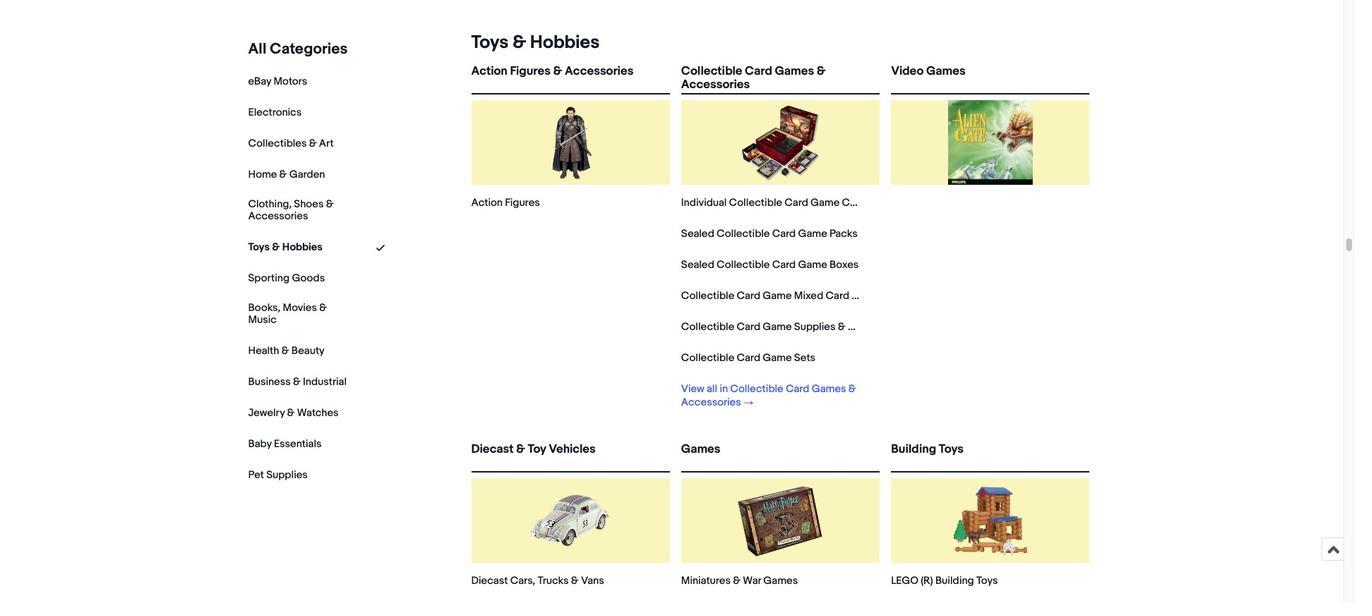 Task type: locate. For each thing, give the bounding box(es) containing it.
action figures
[[471, 196, 540, 210]]

toys & hobbies
[[471, 32, 600, 54], [248, 241, 323, 254]]

collectible card games & accessories link
[[681, 64, 880, 92]]

toys & hobbies link up action figures & accessories at the left of the page
[[466, 32, 600, 54]]

0 vertical spatial sealed
[[681, 227, 714, 241]]

1 sealed from the top
[[681, 227, 714, 241]]

0 horizontal spatial toys & hobbies
[[248, 241, 323, 254]]

collectible card game supplies & accessories link
[[681, 321, 908, 334]]

2 sealed from the top
[[681, 258, 714, 272]]

accessories inside collectible card games & accessories
[[681, 78, 750, 92]]

1 vertical spatial sealed
[[681, 258, 714, 272]]

2 diecast from the top
[[471, 575, 508, 588]]

ebay
[[248, 75, 271, 88]]

action
[[471, 64, 508, 78], [471, 196, 503, 210]]

collectible card game mixed card lots link
[[681, 290, 872, 303]]

collectible inside collectible card games & accessories
[[681, 64, 742, 78]]

sealed
[[681, 227, 714, 241], [681, 258, 714, 272]]

sealed collectible card game packs link
[[681, 227, 858, 241]]

view all in collectible card games & accessories link
[[681, 383, 860, 410]]

(r)
[[921, 575, 933, 588]]

essentials
[[274, 438, 322, 451]]

packs
[[830, 227, 858, 241]]

video games link
[[891, 64, 1090, 90]]

cards
[[842, 196, 871, 210]]

goods
[[292, 272, 325, 285]]

hobbies up goods
[[282, 241, 323, 254]]

0 vertical spatial diecast
[[471, 443, 514, 457]]

collectibles & art link
[[248, 137, 334, 150]]

toys & hobbies up sporting goods
[[248, 241, 323, 254]]

1 diecast from the top
[[471, 443, 514, 457]]

supplies
[[794, 321, 836, 334], [266, 469, 308, 482]]

diecast left cars,
[[471, 575, 508, 588]]

hobbies
[[530, 32, 600, 54], [282, 241, 323, 254]]

baby essentials link
[[248, 438, 322, 451]]

building toys image
[[948, 479, 1033, 564]]

vans
[[581, 575, 604, 588]]

games inside collectible card games & accessories
[[775, 64, 814, 78]]

card inside view all in collectible card games & accessories
[[786, 383, 810, 396]]

0 horizontal spatial hobbies
[[282, 241, 323, 254]]

ebay motors link
[[248, 75, 307, 88]]

game left 'sets'
[[763, 352, 792, 365]]

figures inside 'link'
[[510, 64, 551, 78]]

0 horizontal spatial toys & hobbies link
[[248, 241, 323, 254]]

video
[[891, 64, 924, 78]]

accessories inside action figures & accessories 'link'
[[565, 64, 634, 78]]

1 vertical spatial figures
[[505, 196, 540, 210]]

view all in collectible card games & accessories
[[681, 383, 856, 410]]

1 horizontal spatial hobbies
[[530, 32, 600, 54]]

& inside clothing, shoes & accessories
[[326, 198, 334, 211]]

2 action from the top
[[471, 196, 503, 210]]

diecast for diecast & toy vehicles
[[471, 443, 514, 457]]

sets
[[794, 352, 816, 365]]

building toys link
[[891, 443, 1090, 469]]

action for action figures & accessories
[[471, 64, 508, 78]]

figures for action figures & accessories
[[510, 64, 551, 78]]

figures
[[510, 64, 551, 78], [505, 196, 540, 210]]

business
[[248, 375, 291, 389]]

sealed collectible card game packs
[[681, 227, 858, 241]]

collectible inside view all in collectible card games & accessories
[[730, 383, 784, 396]]

baby
[[248, 438, 272, 451]]

clothing,
[[248, 198, 292, 211]]

hobbies up action figures & accessories at the left of the page
[[530, 32, 600, 54]]

books, movies & music link
[[248, 301, 347, 327]]

action inside action figures & accessories 'link'
[[471, 64, 508, 78]]

& inside 'link'
[[553, 64, 562, 78]]

0 vertical spatial figures
[[510, 64, 551, 78]]

toys
[[471, 32, 509, 54], [248, 241, 270, 254], [939, 443, 964, 457], [977, 575, 998, 588]]

supplies down 'mixed'
[[794, 321, 836, 334]]

books,
[[248, 301, 280, 315]]

0 vertical spatial toys & hobbies link
[[466, 32, 600, 54]]

1 horizontal spatial toys & hobbies
[[471, 32, 600, 54]]

0 vertical spatial action
[[471, 64, 508, 78]]

art
[[319, 137, 334, 150]]

diecast left the toy
[[471, 443, 514, 457]]

individual collectible card game cards
[[681, 196, 871, 210]]

jewelry & watches link
[[248, 406, 339, 420]]

mixed
[[794, 290, 824, 303]]

& inside books, movies & music
[[319, 301, 327, 315]]

toys & hobbies link
[[466, 32, 600, 54], [248, 241, 323, 254]]

pet supplies link
[[248, 469, 308, 482]]

1 vertical spatial action
[[471, 196, 503, 210]]

accessories
[[565, 64, 634, 78], [681, 78, 750, 92], [248, 210, 308, 223], [848, 321, 908, 334], [681, 396, 741, 410]]

home & garden
[[248, 168, 325, 181]]

cars,
[[510, 575, 535, 588]]

1 vertical spatial supplies
[[266, 469, 308, 482]]

home & garden link
[[248, 168, 325, 181]]

toys & hobbies link up sporting goods
[[248, 241, 323, 254]]

in
[[720, 383, 728, 396]]

0 vertical spatial hobbies
[[530, 32, 600, 54]]

sealed for sealed collectible card game boxes
[[681, 258, 714, 272]]

toys & hobbies up action figures & accessories at the left of the page
[[471, 32, 600, 54]]

diecast
[[471, 443, 514, 457], [471, 575, 508, 588]]

individual
[[681, 196, 727, 210]]

games
[[775, 64, 814, 78], [926, 64, 966, 78], [812, 383, 846, 396], [681, 443, 721, 457], [764, 575, 798, 588]]

games inside view all in collectible card games & accessories
[[812, 383, 846, 396]]

motors
[[274, 75, 307, 88]]

card inside collectible card games & accessories
[[745, 64, 772, 78]]

collectible card games & accessories
[[681, 64, 826, 92]]

1 vertical spatial hobbies
[[282, 241, 323, 254]]

collectible
[[681, 64, 742, 78], [729, 196, 782, 210], [717, 227, 770, 241], [717, 258, 770, 272], [681, 290, 735, 303], [681, 321, 735, 334], [681, 352, 735, 365], [730, 383, 784, 396]]

action figures & accessories
[[471, 64, 634, 78]]

building
[[891, 443, 936, 457], [936, 575, 974, 588]]

1 vertical spatial diecast
[[471, 575, 508, 588]]

pet supplies
[[248, 469, 308, 482]]

health
[[248, 344, 279, 358]]

all categories
[[248, 40, 348, 59]]

pet
[[248, 469, 264, 482]]

1 horizontal spatial supplies
[[794, 321, 836, 334]]

books, movies & music
[[248, 301, 327, 327]]

business & industrial
[[248, 375, 347, 389]]

1 action from the top
[[471, 64, 508, 78]]

games inside 'link'
[[681, 443, 721, 457]]

individual collectible card game cards link
[[681, 196, 871, 210]]

1 horizontal spatial toys & hobbies link
[[466, 32, 600, 54]]

sporting
[[248, 272, 290, 285]]

categories
[[270, 40, 348, 59]]

1 vertical spatial toys & hobbies link
[[248, 241, 323, 254]]

supplies right pet
[[266, 469, 308, 482]]



Task type: vqa. For each thing, say whether or not it's contained in the screenshot.


Task type: describe. For each thing, give the bounding box(es) containing it.
action figures & accessories link
[[471, 64, 670, 90]]

diecast cars, trucks & vans link
[[471, 575, 604, 588]]

0 vertical spatial toys & hobbies
[[471, 32, 600, 54]]

collectibles
[[248, 137, 307, 150]]

jewelry
[[248, 406, 285, 420]]

clothing, shoes & accessories link
[[248, 198, 347, 223]]

all
[[707, 383, 718, 396]]

lego (r) building toys link
[[891, 575, 998, 588]]

video games image
[[948, 100, 1033, 185]]

electronics
[[248, 106, 302, 119]]

collectible card game sets
[[681, 352, 816, 365]]

accessories inside view all in collectible card games & accessories
[[681, 396, 741, 410]]

health & beauty
[[248, 344, 325, 358]]

video games
[[891, 64, 966, 78]]

sealed for sealed collectible card game packs
[[681, 227, 714, 241]]

sealed collectible card game boxes link
[[681, 258, 859, 272]]

diecast & toy vehicles link
[[471, 443, 670, 469]]

clothing, shoes & accessories
[[248, 198, 334, 223]]

miniatures & war games
[[681, 575, 798, 588]]

lego (r) building toys
[[891, 575, 998, 588]]

lego
[[891, 575, 919, 588]]

& inside collectible card games & accessories
[[817, 64, 826, 78]]

0 vertical spatial building
[[891, 443, 936, 457]]

& inside view all in collectible card games & accessories
[[849, 383, 856, 396]]

vehicles
[[549, 443, 596, 457]]

garden
[[289, 168, 325, 181]]

trucks
[[538, 575, 569, 588]]

game left 'packs' at right top
[[798, 227, 827, 241]]

game down 'collectible card game mixed card lots' link
[[763, 321, 792, 334]]

0 horizontal spatial supplies
[[266, 469, 308, 482]]

view
[[681, 383, 705, 396]]

diecast cars, trucks & vans
[[471, 575, 604, 588]]

1 vertical spatial toys & hobbies
[[248, 241, 323, 254]]

home
[[248, 168, 277, 181]]

game left cards
[[811, 196, 840, 210]]

jewelry & watches
[[248, 406, 339, 420]]

game left 'mixed'
[[763, 290, 792, 303]]

0 vertical spatial supplies
[[794, 321, 836, 334]]

sporting goods link
[[248, 272, 325, 285]]

game up 'mixed'
[[798, 258, 827, 272]]

accessories inside clothing, shoes & accessories
[[248, 210, 308, 223]]

collectible card game sets link
[[681, 352, 816, 365]]

sporting goods
[[248, 272, 325, 285]]

diecast & toy vehicles
[[471, 443, 596, 457]]

games link
[[681, 443, 880, 469]]

baby essentials
[[248, 438, 322, 451]]

beauty
[[292, 344, 325, 358]]

action figures & accessories image
[[528, 100, 613, 185]]

industrial
[[303, 375, 347, 389]]

1 vertical spatial building
[[936, 575, 974, 588]]

games image
[[738, 479, 823, 564]]

collectible card game supplies & accessories
[[681, 321, 908, 334]]

watches
[[297, 406, 339, 420]]

health & beauty link
[[248, 344, 325, 358]]

action figures link
[[471, 196, 540, 210]]

shoes
[[294, 198, 324, 211]]

miniatures
[[681, 575, 731, 588]]

war
[[743, 575, 761, 588]]

building toys
[[891, 443, 964, 457]]

sealed collectible card game boxes
[[681, 258, 859, 272]]

collectible card game mixed card lots
[[681, 290, 872, 303]]

collectible card games & accessories image
[[738, 100, 823, 185]]

toy
[[528, 443, 546, 457]]

diecast & toy vehicles image
[[528, 479, 613, 564]]

business & industrial link
[[248, 375, 347, 389]]

diecast for diecast cars, trucks & vans
[[471, 575, 508, 588]]

figures for action figures
[[505, 196, 540, 210]]

electronics link
[[248, 106, 302, 119]]

movies
[[283, 301, 317, 315]]

miniatures & war games link
[[681, 575, 798, 588]]

lots
[[852, 290, 872, 303]]

collectibles & art
[[248, 137, 334, 150]]

all
[[248, 40, 267, 59]]

ebay motors
[[248, 75, 307, 88]]

action for action figures
[[471, 196, 503, 210]]

music
[[248, 313, 277, 327]]

boxes
[[830, 258, 859, 272]]



